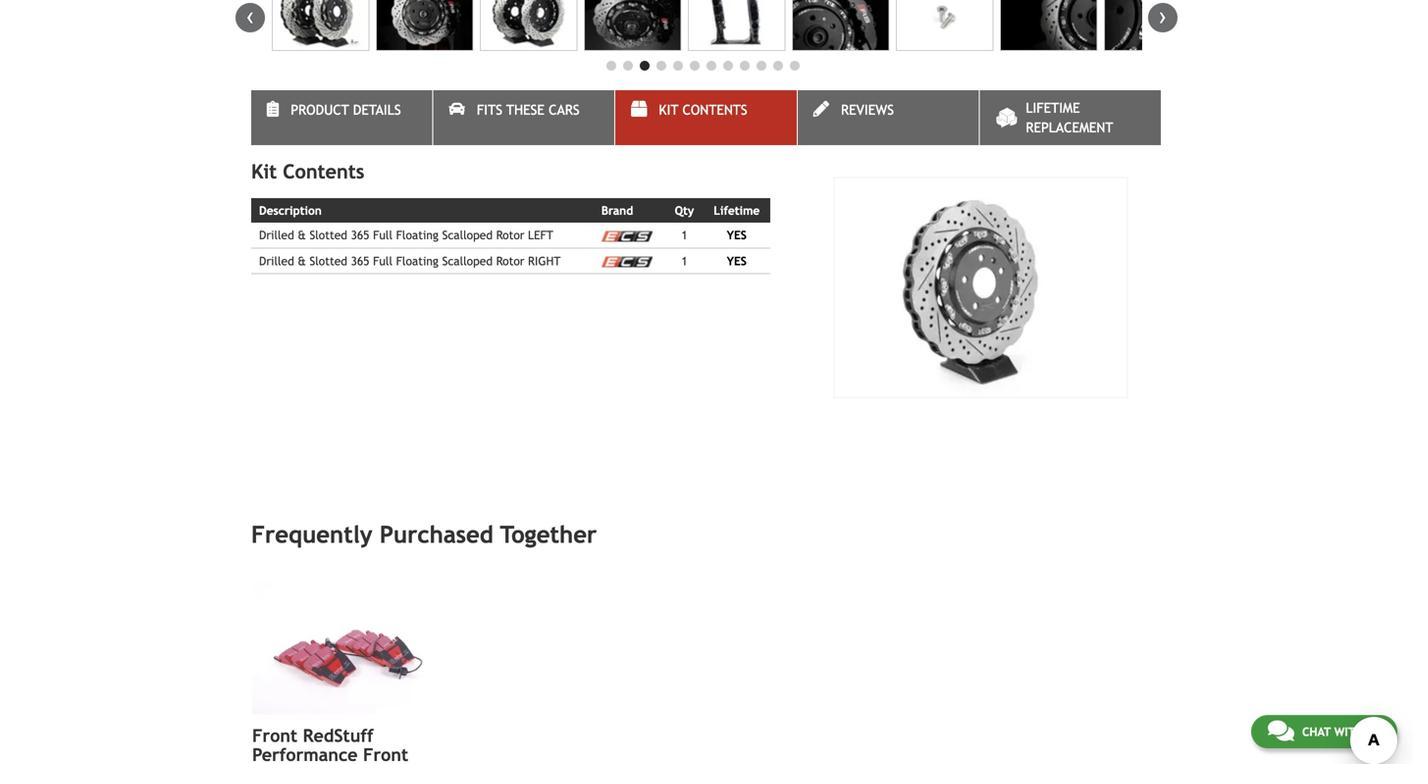 Task type: describe. For each thing, give the bounding box(es) containing it.
8 es#2785596 - 003281ecs02a02kt - front 2-piece scalloped brake rotors - pair (365x34) - direct bolt-on upgrade to tru-float scalloped style rotors - ecs - audi image from the left
[[1000, 0, 1098, 51]]

with
[[1335, 726, 1364, 739]]

floating for right
[[396, 254, 439, 268]]

fits these cars link
[[434, 90, 615, 145]]

purchased
[[380, 521, 494, 549]]

reviews link
[[798, 90, 979, 145]]

front redstuff performance fron link
[[252, 726, 433, 765]]

›
[[1160, 3, 1167, 29]]

1 for right
[[682, 254, 688, 268]]

lifetime for lifetime
[[714, 204, 760, 218]]

full for drilled & slotted 365 full floating scalloped rotor left
[[373, 228, 393, 242]]

‹ link
[[236, 3, 265, 32]]

brand
[[602, 204, 633, 218]]

qty
[[675, 204, 694, 218]]

front redstuff performance fron
[[252, 726, 409, 765]]

description
[[259, 204, 322, 218]]

fits these cars
[[477, 102, 580, 118]]

scalloped for left
[[442, 228, 493, 242]]

lifetime replacement link
[[980, 90, 1161, 145]]

these
[[507, 102, 545, 118]]

2 es#2785596 - 003281ecs02a02kt - front 2-piece scalloped brake rotors - pair (365x34) - direct bolt-on upgrade to tru-float scalloped style rotors - ecs - audi image from the left
[[376, 0, 474, 51]]

lifetime replacement
[[1026, 100, 1114, 136]]

› link
[[1149, 3, 1178, 32]]

product details link
[[251, 90, 433, 145]]

performance
[[252, 745, 358, 765]]

right
[[528, 254, 561, 268]]

‹
[[246, 3, 254, 29]]

fits
[[477, 102, 503, 118]]

slotted for drilled & slotted 365 full floating scalloped rotor right
[[310, 254, 348, 268]]

1 for left
[[682, 228, 688, 242]]

365 for drilled & slotted 365 full floating scalloped rotor right
[[351, 254, 370, 268]]

redstuff
[[303, 726, 374, 747]]

drilled for drilled & slotted 365 full floating scalloped rotor right
[[259, 254, 294, 268]]



Task type: locate. For each thing, give the bounding box(es) containing it.
ecs - corporate logo image
[[602, 231, 653, 242], [602, 257, 653, 268]]

0 vertical spatial &
[[298, 228, 306, 242]]

ecs - corporate logo image for drilled & slotted 365 full floating scalloped rotor left
[[602, 231, 653, 242]]

es#2739812 - 003281ecs02a01 - drilled & slotted 365 full floating scalloped rotor left - ecs - image
[[834, 177, 1129, 399]]

365 for drilled & slotted 365 full floating scalloped rotor left
[[351, 228, 370, 242]]

1 floating from the top
[[396, 228, 439, 242]]

reviews
[[841, 102, 894, 118]]

0 horizontal spatial kit
[[251, 160, 277, 183]]

cars
[[549, 102, 580, 118]]

rotor for left
[[496, 228, 525, 242]]

scalloped
[[442, 228, 493, 242], [442, 254, 493, 268]]

1 vertical spatial 365
[[351, 254, 370, 268]]

kit
[[659, 102, 679, 118], [251, 160, 277, 183]]

front redstuff performance front brake pad set image
[[252, 580, 433, 715]]

0 vertical spatial rotor
[[496, 228, 525, 242]]

product
[[291, 102, 349, 118]]

0 vertical spatial full
[[373, 228, 393, 242]]

1 drilled from the top
[[259, 228, 294, 242]]

chat with us link
[[1252, 716, 1398, 749]]

drilled & slotted 365 full floating scalloped rotor right
[[259, 254, 561, 268]]

lifetime up replacement
[[1026, 100, 1081, 116]]

0 vertical spatial 365
[[351, 228, 370, 242]]

lifetime
[[1026, 100, 1081, 116], [714, 204, 760, 218]]

1 scalloped from the top
[[442, 228, 493, 242]]

0 vertical spatial lifetime
[[1026, 100, 1081, 116]]

slotted
[[310, 228, 348, 242], [310, 254, 348, 268]]

2 slotted from the top
[[310, 254, 348, 268]]

0 vertical spatial ecs - corporate logo image
[[602, 231, 653, 242]]

1 vertical spatial &
[[298, 254, 306, 268]]

4 es#2785596 - 003281ecs02a02kt - front 2-piece scalloped brake rotors - pair (365x34) - direct bolt-on upgrade to tru-float scalloped style rotors - ecs - audi image from the left
[[584, 0, 682, 51]]

contents
[[683, 102, 748, 118], [283, 160, 365, 183]]

2 drilled from the top
[[259, 254, 294, 268]]

lifetime for lifetime replacement
[[1026, 100, 1081, 116]]

together
[[500, 521, 597, 549]]

1 365 from the top
[[351, 228, 370, 242]]

& for drilled & slotted 365 full floating scalloped rotor left
[[298, 228, 306, 242]]

1 vertical spatial yes
[[727, 254, 747, 268]]

1 vertical spatial kit contents
[[251, 160, 365, 183]]

chat with us
[[1303, 726, 1381, 739]]

2 1 from the top
[[682, 254, 688, 268]]

1 vertical spatial slotted
[[310, 254, 348, 268]]

0 vertical spatial 1
[[682, 228, 688, 242]]

2 rotor from the top
[[496, 254, 525, 268]]

1 1 from the top
[[682, 228, 688, 242]]

0 vertical spatial contents
[[683, 102, 748, 118]]

1 ecs - corporate logo image from the top
[[602, 231, 653, 242]]

replacement
[[1026, 120, 1114, 136]]

yes for drilled & slotted 365 full floating scalloped rotor right
[[727, 254, 747, 268]]

2 floating from the top
[[396, 254, 439, 268]]

1
[[682, 228, 688, 242], [682, 254, 688, 268]]

2 & from the top
[[298, 254, 306, 268]]

2 full from the top
[[373, 254, 393, 268]]

1 full from the top
[[373, 228, 393, 242]]

0 vertical spatial kit
[[659, 102, 679, 118]]

1 vertical spatial floating
[[396, 254, 439, 268]]

full
[[373, 228, 393, 242], [373, 254, 393, 268]]

2 365 from the top
[[351, 254, 370, 268]]

2 yes from the top
[[727, 254, 747, 268]]

1 & from the top
[[298, 228, 306, 242]]

365
[[351, 228, 370, 242], [351, 254, 370, 268]]

floating up drilled & slotted 365 full floating scalloped rotor right
[[396, 228, 439, 242]]

1 vertical spatial scalloped
[[442, 254, 493, 268]]

0 vertical spatial scalloped
[[442, 228, 493, 242]]

kit contents link
[[616, 90, 797, 145]]

5 es#2785596 - 003281ecs02a02kt - front 2-piece scalloped brake rotors - pair (365x34) - direct bolt-on upgrade to tru-float scalloped style rotors - ecs - audi image from the left
[[688, 0, 786, 51]]

1 vertical spatial lifetime
[[714, 204, 760, 218]]

1 horizontal spatial contents
[[683, 102, 748, 118]]

3 es#2785596 - 003281ecs02a02kt - front 2-piece scalloped brake rotors - pair (365x34) - direct bolt-on upgrade to tru-float scalloped style rotors - ecs - audi image from the left
[[480, 0, 578, 51]]

1 vertical spatial rotor
[[496, 254, 525, 268]]

1 vertical spatial kit
[[251, 160, 277, 183]]

drilled
[[259, 228, 294, 242], [259, 254, 294, 268]]

& for drilled & slotted 365 full floating scalloped rotor right
[[298, 254, 306, 268]]

ecs - corporate logo image for drilled & slotted 365 full floating scalloped rotor right
[[602, 257, 653, 268]]

left
[[528, 228, 554, 242]]

6 es#2785596 - 003281ecs02a02kt - front 2-piece scalloped brake rotors - pair (365x34) - direct bolt-on upgrade to tru-float scalloped style rotors - ecs - audi image from the left
[[792, 0, 890, 51]]

9 es#2785596 - 003281ecs02a02kt - front 2-piece scalloped brake rotors - pair (365x34) - direct bolt-on upgrade to tru-float scalloped style rotors - ecs - audi image from the left
[[1105, 0, 1202, 51]]

lifetime inside lifetime replacement
[[1026, 100, 1081, 116]]

scalloped up drilled & slotted 365 full floating scalloped rotor right
[[442, 228, 493, 242]]

details
[[353, 102, 401, 118]]

scalloped for right
[[442, 254, 493, 268]]

slotted for drilled & slotted 365 full floating scalloped rotor left
[[310, 228, 348, 242]]

1 horizontal spatial kit contents
[[659, 102, 748, 118]]

frequently purchased together
[[251, 521, 597, 549]]

1 vertical spatial 1
[[682, 254, 688, 268]]

kit contents
[[659, 102, 748, 118], [251, 160, 365, 183]]

1 es#2785596 - 003281ecs02a02kt - front 2-piece scalloped brake rotors - pair (365x34) - direct bolt-on upgrade to tru-float scalloped style rotors - ecs - audi image from the left
[[272, 0, 369, 51]]

drilled for drilled & slotted 365 full floating scalloped rotor left
[[259, 228, 294, 242]]

&
[[298, 228, 306, 242], [298, 254, 306, 268]]

lifetime right qty
[[714, 204, 760, 218]]

0 vertical spatial drilled
[[259, 228, 294, 242]]

1 vertical spatial contents
[[283, 160, 365, 183]]

drilled & slotted 365 full floating scalloped rotor left
[[259, 228, 554, 242]]

rotor for right
[[496, 254, 525, 268]]

0 vertical spatial floating
[[396, 228, 439, 242]]

0 vertical spatial yes
[[727, 228, 747, 242]]

chat
[[1303, 726, 1331, 739]]

365 down drilled & slotted 365 full floating scalloped rotor left
[[351, 254, 370, 268]]

1 horizontal spatial kit
[[659, 102, 679, 118]]

365 up drilled & slotted 365 full floating scalloped rotor right
[[351, 228, 370, 242]]

front
[[252, 726, 298, 747]]

comments image
[[1268, 720, 1295, 743]]

product details
[[291, 102, 401, 118]]

us
[[1367, 726, 1381, 739]]

0 horizontal spatial contents
[[283, 160, 365, 183]]

0 horizontal spatial lifetime
[[714, 204, 760, 218]]

full up drilled & slotted 365 full floating scalloped rotor right
[[373, 228, 393, 242]]

es#2785596 - 003281ecs02a02kt - front 2-piece scalloped brake rotors - pair (365x34) - direct bolt-on upgrade to tru-float scalloped style rotors - ecs - audi image
[[272, 0, 369, 51], [376, 0, 474, 51], [480, 0, 578, 51], [584, 0, 682, 51], [688, 0, 786, 51], [792, 0, 890, 51], [896, 0, 994, 51], [1000, 0, 1098, 51], [1105, 0, 1202, 51]]

1 rotor from the top
[[496, 228, 525, 242]]

1 yes from the top
[[727, 228, 747, 242]]

1 horizontal spatial lifetime
[[1026, 100, 1081, 116]]

1 slotted from the top
[[310, 228, 348, 242]]

full down drilled & slotted 365 full floating scalloped rotor left
[[373, 254, 393, 268]]

rotor left left
[[496, 228, 525, 242]]

yes for drilled & slotted 365 full floating scalloped rotor left
[[727, 228, 747, 242]]

0 vertical spatial slotted
[[310, 228, 348, 242]]

floating down drilled & slotted 365 full floating scalloped rotor left
[[396, 254, 439, 268]]

yes
[[727, 228, 747, 242], [727, 254, 747, 268]]

1 vertical spatial drilled
[[259, 254, 294, 268]]

floating for left
[[396, 228, 439, 242]]

0 vertical spatial kit contents
[[659, 102, 748, 118]]

0 horizontal spatial kit contents
[[251, 160, 365, 183]]

1 vertical spatial full
[[373, 254, 393, 268]]

2 scalloped from the top
[[442, 254, 493, 268]]

2 ecs - corporate logo image from the top
[[602, 257, 653, 268]]

floating
[[396, 228, 439, 242], [396, 254, 439, 268]]

full for drilled & slotted 365 full floating scalloped rotor right
[[373, 254, 393, 268]]

1 vertical spatial ecs - corporate logo image
[[602, 257, 653, 268]]

frequently
[[251, 521, 373, 549]]

7 es#2785596 - 003281ecs02a02kt - front 2-piece scalloped brake rotors - pair (365x34) - direct bolt-on upgrade to tru-float scalloped style rotors - ecs - audi image from the left
[[896, 0, 994, 51]]

rotor
[[496, 228, 525, 242], [496, 254, 525, 268]]

rotor left right
[[496, 254, 525, 268]]

scalloped down drilled & slotted 365 full floating scalloped rotor left
[[442, 254, 493, 268]]



Task type: vqa. For each thing, say whether or not it's contained in the screenshot.
Drilled & Slotted 365 Full Floating Scalloped Rotor RIGHT's the 1
yes



